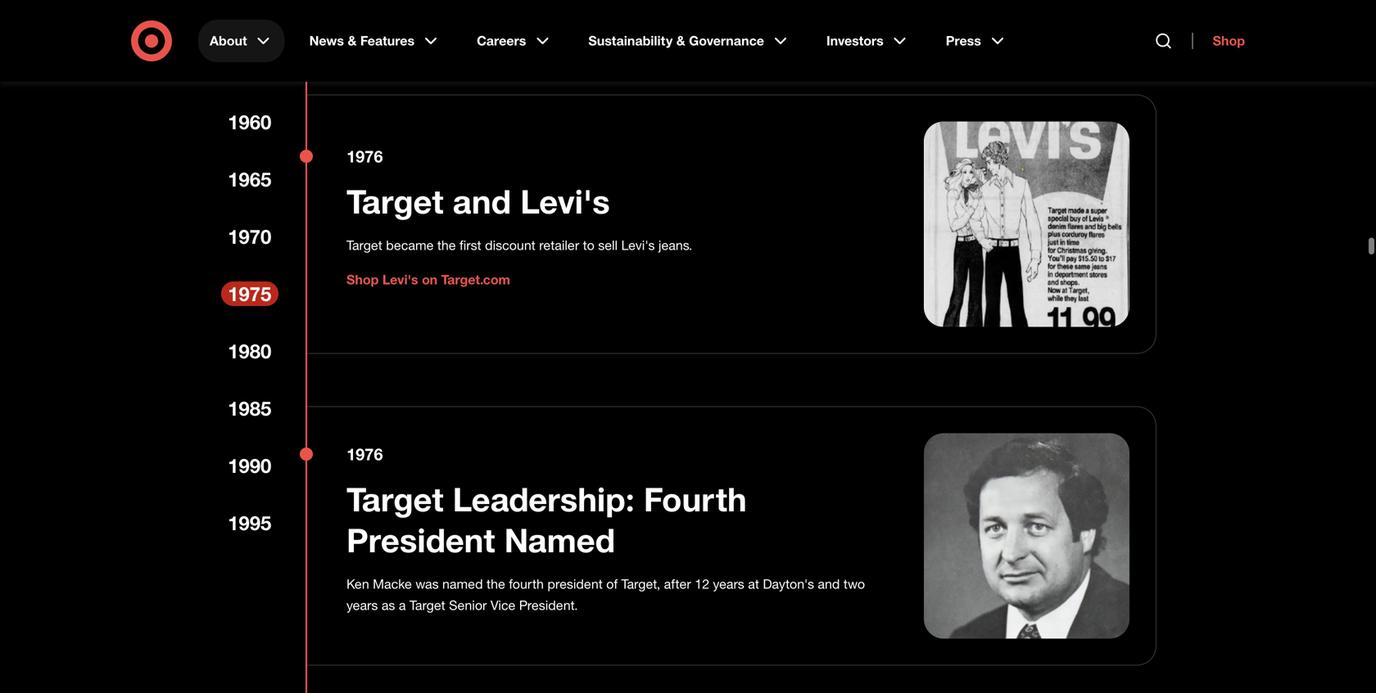 Task type: vqa. For each thing, say whether or not it's contained in the screenshot.
More to explore
no



Task type: locate. For each thing, give the bounding box(es) containing it.
sustainability & governance link
[[577, 20, 802, 62]]

became
[[386, 238, 434, 254]]

1 vertical spatial shop
[[346, 272, 379, 288]]

shop link
[[1192, 33, 1245, 49]]

& right news
[[348, 33, 357, 49]]

1 horizontal spatial &
[[676, 33, 685, 49]]

years down ken
[[346, 598, 378, 614]]

as
[[382, 598, 395, 614]]

senior
[[449, 598, 487, 614]]

about
[[210, 33, 247, 49]]

levi's right sell at the left top of the page
[[621, 238, 655, 254]]

0 horizontal spatial years
[[346, 598, 378, 614]]

0 vertical spatial and
[[453, 181, 511, 222]]

0 horizontal spatial &
[[348, 33, 357, 49]]

the up vice
[[487, 577, 505, 593]]

target.com
[[441, 272, 510, 288]]

shop levi's on target.com link
[[346, 272, 510, 288]]

1 horizontal spatial years
[[713, 577, 744, 593]]

0 horizontal spatial the
[[437, 238, 456, 254]]

the left "first" on the top left of the page
[[437, 238, 456, 254]]

shop for the shop link
[[1213, 33, 1245, 49]]

& inside sustainability & governance 'link'
[[676, 33, 685, 49]]

& inside news & features "link"
[[348, 33, 357, 49]]

0 vertical spatial 1976
[[346, 147, 383, 166]]

careers link
[[465, 20, 564, 62]]

1976 for target and levi's
[[346, 147, 383, 166]]

1995
[[228, 512, 271, 535]]

sustainability
[[588, 33, 673, 49]]

2 vertical spatial levi's
[[382, 272, 418, 288]]

1970
[[228, 225, 271, 249]]

target down "was"
[[409, 598, 445, 614]]

first
[[460, 238, 481, 254]]

2 & from the left
[[676, 33, 685, 49]]

2 horizontal spatial levi's
[[621, 238, 655, 254]]

0 horizontal spatial shop
[[346, 272, 379, 288]]

1 & from the left
[[348, 33, 357, 49]]

1 horizontal spatial and
[[818, 577, 840, 593]]

target inside target leadership: fourth president named
[[346, 480, 444, 520]]

ken
[[346, 577, 369, 593]]

shop
[[1213, 33, 1245, 49], [346, 272, 379, 288]]

years left at
[[713, 577, 744, 593]]

0 vertical spatial shop
[[1213, 33, 1245, 49]]

after
[[664, 577, 691, 593]]

levi's up retailer
[[520, 181, 610, 222]]

1970 link
[[221, 224, 279, 249]]

0 vertical spatial years
[[713, 577, 744, 593]]

12
[[695, 577, 709, 593]]

target up became
[[346, 181, 444, 222]]

1 vertical spatial the
[[487, 577, 505, 593]]

target
[[346, 181, 444, 222], [346, 238, 382, 254], [346, 480, 444, 520], [409, 598, 445, 614]]

&
[[348, 33, 357, 49], [676, 33, 685, 49]]

fourth
[[509, 577, 544, 593]]

1 vertical spatial and
[[818, 577, 840, 593]]

at
[[748, 577, 759, 593]]

and left two
[[818, 577, 840, 593]]

governance
[[689, 33, 764, 49]]

of
[[606, 577, 618, 593]]

target left became
[[346, 238, 382, 254]]

0 horizontal spatial and
[[453, 181, 511, 222]]

0 vertical spatial the
[[437, 238, 456, 254]]

2 1976 from the top
[[346, 445, 383, 464]]

president
[[346, 521, 495, 561]]

the
[[437, 238, 456, 254], [487, 577, 505, 593]]

shop for shop levi's on target.com
[[346, 272, 379, 288]]

target and levi's
[[346, 181, 610, 222]]

years
[[713, 577, 744, 593], [346, 598, 378, 614]]

news & features
[[309, 33, 415, 49]]

president.
[[519, 598, 578, 614]]

and up "first" on the top left of the page
[[453, 181, 511, 222]]

1975 link
[[221, 282, 279, 306]]

1990 link
[[221, 454, 279, 478]]

1 horizontal spatial the
[[487, 577, 505, 593]]

1965 link
[[221, 167, 279, 192]]

1 vertical spatial 1976
[[346, 445, 383, 464]]

and inside ken macke was named the fourth president of target, after 12 years at dayton's and two years as a target senior vice president.
[[818, 577, 840, 593]]

1960
[[228, 110, 271, 134]]

1 horizontal spatial shop
[[1213, 33, 1245, 49]]

1 horizontal spatial levi's
[[520, 181, 610, 222]]

1 1976 from the top
[[346, 147, 383, 166]]

1 vertical spatial years
[[346, 598, 378, 614]]

target up president
[[346, 480, 444, 520]]

1976
[[346, 147, 383, 166], [346, 445, 383, 464]]

1990
[[228, 454, 271, 478]]

and
[[453, 181, 511, 222], [818, 577, 840, 593]]

retailer
[[539, 238, 579, 254]]

to
[[583, 238, 595, 254]]

levi's left on
[[382, 272, 418, 288]]

& left governance
[[676, 33, 685, 49]]

levi's
[[520, 181, 610, 222], [621, 238, 655, 254], [382, 272, 418, 288]]

was
[[416, 577, 439, 593]]

0 horizontal spatial levi's
[[382, 272, 418, 288]]

& for features
[[348, 33, 357, 49]]

features
[[360, 33, 415, 49]]



Task type: describe. For each thing, give the bounding box(es) containing it.
target,
[[621, 577, 660, 593]]

a man in a suit image
[[924, 434, 1130, 639]]

leadership:
[[453, 480, 635, 520]]

sell
[[598, 238, 618, 254]]

target leadership: fourth president named
[[346, 480, 747, 561]]

discount
[[485, 238, 536, 254]]

shop levi's on target.com
[[346, 272, 510, 288]]

investors
[[826, 33, 884, 49]]

ken macke was named the fourth president of target, after 12 years at dayton's and two years as a target senior vice president.
[[346, 577, 865, 614]]

1 vertical spatial levi's
[[621, 238, 655, 254]]

target for target became the first discount retailer to sell levi's jeans.
[[346, 238, 382, 254]]

on
[[422, 272, 438, 288]]

1976 for target leadership: fourth president named
[[346, 445, 383, 464]]

named
[[504, 521, 615, 561]]

1985 link
[[221, 396, 279, 421]]

1980
[[228, 340, 271, 363]]

1995 link
[[221, 511, 279, 536]]

0 vertical spatial levi's
[[520, 181, 610, 222]]

the inside ken macke was named the fourth president of target, after 12 years at dayton's and two years as a target senior vice president.
[[487, 577, 505, 593]]

investors link
[[815, 20, 921, 62]]

1960 link
[[221, 110, 279, 134]]

a black and white photo of a man and a woman image
[[924, 122, 1130, 327]]

sustainability & governance
[[588, 33, 764, 49]]

two
[[844, 577, 865, 593]]

1965
[[228, 168, 271, 191]]

named
[[442, 577, 483, 593]]

a
[[399, 598, 406, 614]]

news
[[309, 33, 344, 49]]

press
[[946, 33, 981, 49]]

target for target leadership: fourth president named
[[346, 480, 444, 520]]

careers
[[477, 33, 526, 49]]

dayton's
[[763, 577, 814, 593]]

press link
[[934, 20, 1019, 62]]

news & features link
[[298, 20, 452, 62]]

& for governance
[[676, 33, 685, 49]]

fourth
[[644, 480, 747, 520]]

target for target and levi's
[[346, 181, 444, 222]]

president
[[548, 577, 603, 593]]

1975
[[228, 282, 271, 306]]

about link
[[198, 20, 285, 62]]

target inside ken macke was named the fourth president of target, after 12 years at dayton's and two years as a target senior vice president.
[[409, 598, 445, 614]]

1985
[[228, 397, 271, 421]]

macke
[[373, 577, 412, 593]]

target became the first discount retailer to sell levi's jeans.
[[346, 238, 692, 254]]

jeans.
[[659, 238, 692, 254]]

1980 link
[[221, 339, 279, 364]]

vice
[[491, 598, 516, 614]]



